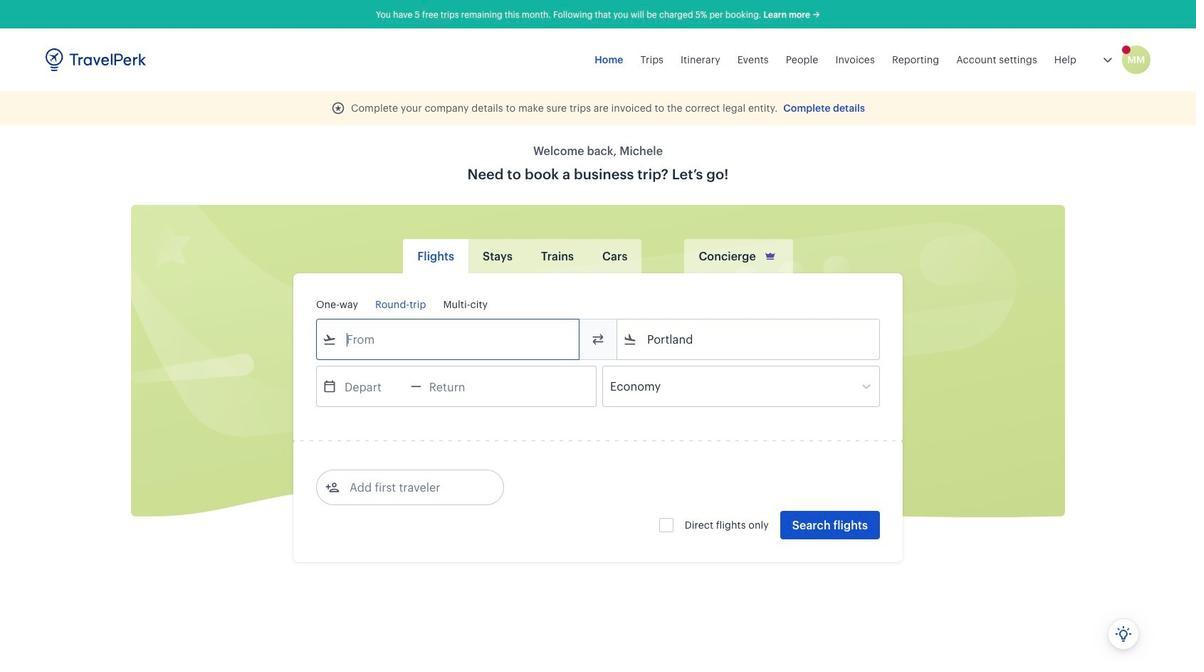 Task type: locate. For each thing, give the bounding box(es) containing it.
To search field
[[637, 328, 861, 351]]

Depart text field
[[337, 367, 411, 407]]

From search field
[[337, 328, 560, 351]]



Task type: describe. For each thing, give the bounding box(es) containing it.
Return text field
[[421, 367, 495, 407]]

Add first traveler search field
[[340, 476, 488, 499]]



